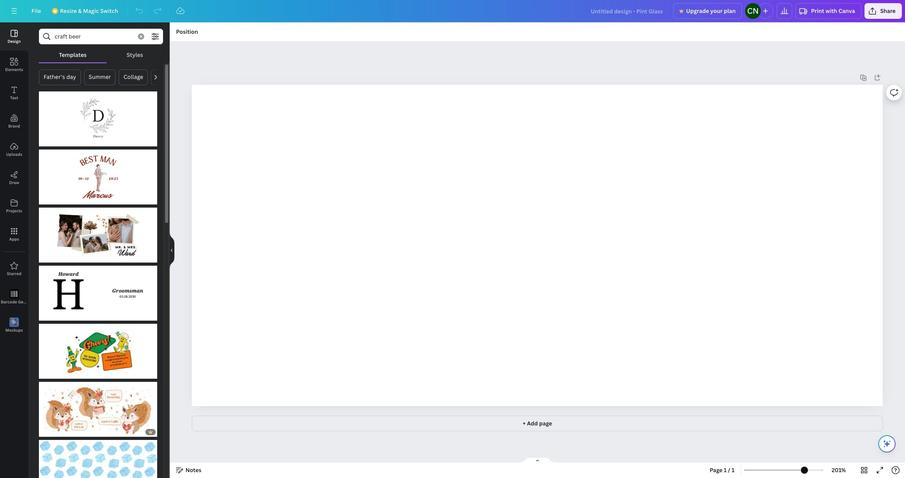 Task type: describe. For each thing, give the bounding box(es) containing it.
hide image
[[169, 232, 175, 269]]

side panel tab list
[[0, 22, 28, 340]]

quick actions image
[[883, 440, 892, 449]]

pink and brown cute playful illustrated squirrel love quote pint glass group
[[39, 378, 157, 437]]

Design title text field
[[585, 3, 670, 19]]

brown light brown personal pint glass image
[[39, 208, 157, 263]]

show pages image
[[519, 458, 556, 464]]

cara nguyen element
[[745, 3, 761, 19]]

black elegant floral monogram name pint glass group
[[39, 87, 157, 147]]

main menu bar
[[0, 0, 905, 22]]

pink and brown cute playful illustrated squirrel love quote pint glass image
[[39, 382, 157, 437]]

green orange yellow business pint glass group
[[39, 320, 157, 379]]



Task type: vqa. For each thing, say whether or not it's contained in the screenshot.
the Black Elegant Floral Monogram Name Pint Glass group
yes



Task type: locate. For each thing, give the bounding box(es) containing it.
black simple typography personal name monogram groomsman pint glass image
[[39, 266, 157, 321]]

black elegant floral monogram name pint glass image
[[39, 92, 157, 147]]

Search Pint Glass templates search field
[[55, 29, 133, 44]]

blue simple cold ice cubes pint image
[[39, 441, 157, 479]]

green orange yellow business pint glass image
[[39, 324, 157, 379]]

brown light brown personal pint glass group
[[39, 203, 157, 263]]

maroon personal pint glass group
[[39, 145, 157, 205]]

black simple typography personal name monogram groomsman pint glass group
[[39, 261, 157, 321]]

maroon personal pint glass image
[[39, 150, 157, 205]]

blue simple cold ice cubes pint group
[[39, 436, 157, 479]]

Zoom button
[[826, 465, 852, 477]]

cara nguyen image
[[745, 3, 761, 19]]



